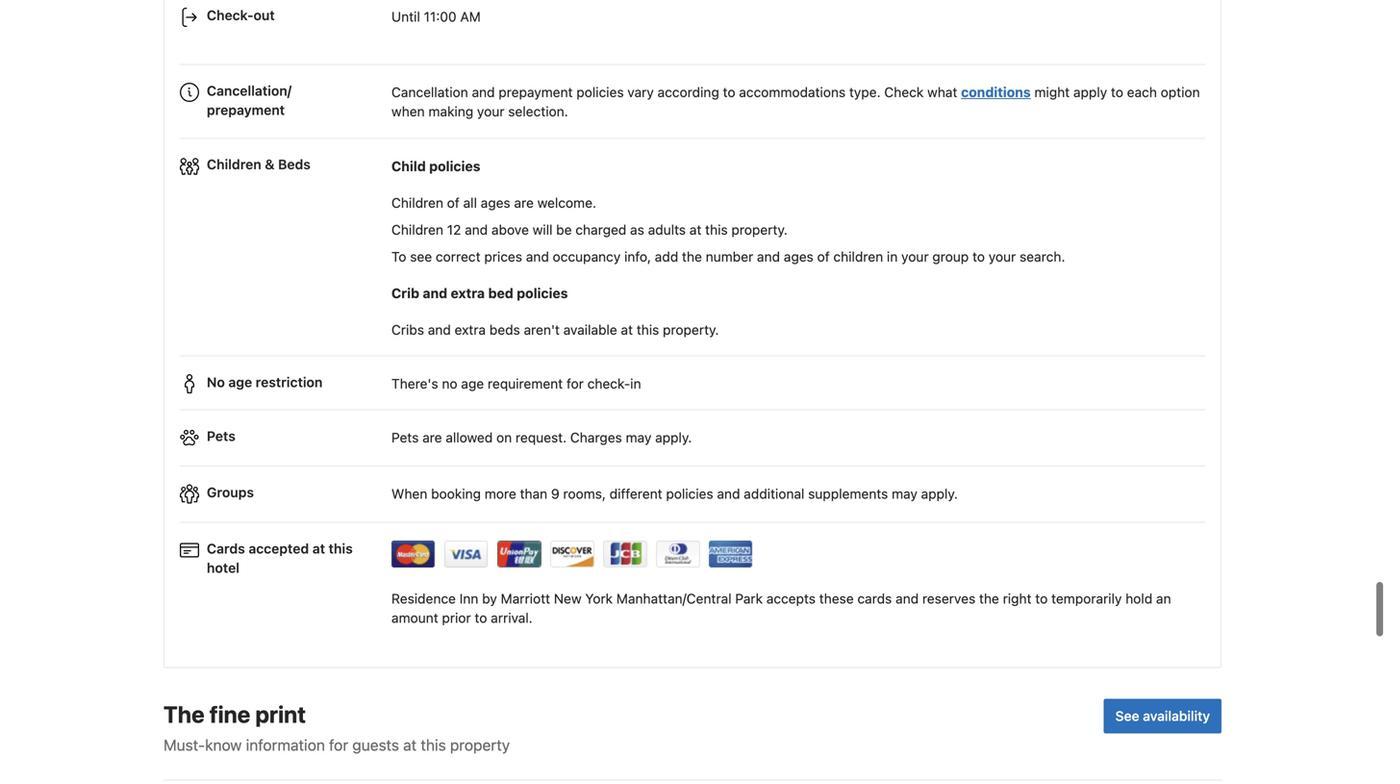 Task type: describe. For each thing, give the bounding box(es) containing it.
the fine print must-know information for guests at this property
[[164, 701, 510, 754]]

no
[[442, 376, 457, 391]]

request.
[[516, 430, 567, 445]]

availability
[[1143, 708, 1210, 724]]

know
[[205, 736, 242, 754]]

aren't
[[524, 322, 560, 337]]

hotel
[[207, 560, 240, 576]]

at right adults
[[690, 222, 702, 237]]

1 horizontal spatial apply.
[[921, 486, 958, 502]]

1 horizontal spatial ages
[[784, 248, 814, 264]]

this right available
[[637, 322, 659, 337]]

until
[[392, 9, 420, 25]]

residence
[[392, 590, 456, 606]]

manhattan/central
[[616, 590, 732, 606]]

prior
[[442, 610, 471, 626]]

1 horizontal spatial of
[[817, 248, 830, 264]]

accepted
[[249, 540, 309, 556]]

must-
[[164, 736, 205, 754]]

until 11:00 am
[[392, 9, 481, 25]]

to inside might apply to each option when making your selection.
[[1111, 84, 1123, 100]]

cancellation
[[392, 84, 468, 100]]

print
[[255, 701, 306, 728]]

1 vertical spatial property.
[[663, 322, 719, 337]]

new
[[554, 590, 582, 606]]

0 vertical spatial prepayment
[[499, 84, 573, 100]]

amount
[[392, 610, 438, 626]]

add
[[655, 248, 678, 264]]

check-
[[207, 7, 254, 23]]

charges
[[570, 430, 622, 445]]

and right the 12
[[465, 222, 488, 237]]

no
[[207, 374, 225, 390]]

policies up the aren't
[[517, 285, 568, 301]]

information
[[246, 736, 325, 754]]

allowed
[[446, 430, 493, 445]]

visa image
[[444, 540, 489, 567]]

policies left vary
[[577, 84, 624, 100]]

adults
[[648, 222, 686, 237]]

pets for pets
[[207, 428, 236, 444]]

cards
[[207, 540, 245, 556]]

info,
[[624, 248, 651, 264]]

and left "additional"
[[717, 486, 740, 502]]

this up to see correct prices and occupancy info, add the number and ages of children in your group to your search.
[[705, 222, 728, 237]]

an
[[1156, 590, 1171, 606]]

1 horizontal spatial your
[[901, 248, 929, 264]]

pets for pets are allowed on request. charges may apply.
[[392, 430, 419, 445]]

and right the 'number'
[[757, 248, 780, 264]]

as
[[630, 222, 644, 237]]

cancellation/
[[207, 83, 292, 99]]

right
[[1003, 590, 1032, 606]]

children for children & beds
[[207, 156, 261, 172]]

more
[[485, 486, 516, 502]]

these
[[819, 590, 854, 606]]

0 vertical spatial are
[[514, 195, 534, 210]]

might
[[1034, 84, 1070, 100]]

pets are allowed on request. charges may apply.
[[392, 430, 692, 445]]

when
[[392, 486, 427, 502]]

groups
[[207, 484, 254, 500]]

requirement
[[488, 376, 563, 391]]

rooms,
[[563, 486, 606, 502]]

to
[[392, 248, 406, 264]]

there's
[[392, 376, 438, 391]]

at inside the fine print must-know information for guests at this property
[[403, 736, 417, 754]]

restriction
[[256, 374, 323, 390]]

guests
[[352, 736, 399, 754]]

conditions link
[[961, 84, 1031, 100]]

to down by
[[475, 610, 487, 626]]

0 horizontal spatial ages
[[481, 195, 510, 210]]

to right according on the top of the page
[[723, 84, 735, 100]]

children 12 and above will be charged as adults at this property.
[[392, 222, 788, 237]]

american express image
[[709, 540, 753, 567]]

1 vertical spatial are
[[422, 430, 442, 445]]

0 horizontal spatial in
[[630, 376, 641, 391]]

11:00 am
[[424, 9, 481, 25]]

accommodations
[[739, 84, 846, 100]]

there's no age requirement for check-in
[[392, 376, 641, 391]]

occupancy
[[553, 248, 621, 264]]

see availability button
[[1104, 699, 1222, 733]]

beds
[[489, 322, 520, 337]]

mastercard image
[[392, 540, 436, 567]]

option
[[1161, 84, 1200, 100]]

group
[[932, 248, 969, 264]]

0 vertical spatial in
[[887, 248, 898, 264]]

this inside the fine print must-know information for guests at this property
[[421, 736, 446, 754]]

and down will
[[526, 248, 549, 264]]

will
[[533, 222, 553, 237]]

supplements
[[808, 486, 888, 502]]

arrival.
[[491, 610, 533, 626]]

12
[[447, 222, 461, 237]]

accepts
[[766, 590, 816, 606]]

conditions
[[961, 84, 1031, 100]]

different
[[610, 486, 662, 502]]

correct
[[436, 248, 481, 264]]

prepayment inside cancellation/ prepayment
[[207, 102, 285, 118]]

child
[[392, 158, 426, 174]]

bed
[[488, 285, 513, 301]]

fine
[[209, 701, 250, 728]]

all
[[463, 195, 477, 210]]

at right available
[[621, 322, 633, 337]]

by
[[482, 590, 497, 606]]

prices
[[484, 248, 522, 264]]

see
[[410, 248, 432, 264]]

your inside might apply to each option when making your selection.
[[477, 103, 505, 119]]

see
[[1115, 708, 1139, 724]]

residence inn by marriott new york manhattan/central park accepts these cards and reserves the right to temporarily hold an amount prior to arrival.
[[392, 590, 1171, 626]]

when booking more than 9 rooms, different policies and additional supplements may apply.
[[392, 486, 958, 502]]

search.
[[1020, 248, 1065, 264]]

vary
[[628, 84, 654, 100]]

and up making
[[472, 84, 495, 100]]

on
[[496, 430, 512, 445]]



Task type: vqa. For each thing, say whether or not it's contained in the screenshot.


Task type: locate. For each thing, give the bounding box(es) containing it.
at
[[690, 222, 702, 237], [621, 322, 633, 337], [312, 540, 325, 556], [403, 736, 417, 754]]

and right crib
[[423, 285, 447, 301]]

0 horizontal spatial may
[[626, 430, 652, 445]]

2 vertical spatial children
[[392, 222, 443, 237]]

1 vertical spatial children
[[392, 195, 443, 210]]

marriott
[[501, 590, 550, 606]]

0 vertical spatial ages
[[481, 195, 510, 210]]

0 horizontal spatial pets
[[207, 428, 236, 444]]

your left group on the right top of page
[[901, 248, 929, 264]]

policies up the all
[[429, 158, 480, 174]]

extra for bed
[[451, 285, 485, 301]]

1 vertical spatial extra
[[455, 322, 486, 337]]

age right no
[[461, 376, 484, 391]]

jcb image
[[603, 540, 647, 567]]

this left property
[[421, 736, 446, 754]]

than
[[520, 486, 547, 502]]

0 vertical spatial of
[[447, 195, 460, 210]]

this inside cards accepted at this hotel
[[329, 540, 353, 556]]

cribs and extra beds aren't available at this property.
[[392, 322, 719, 337]]

1 horizontal spatial are
[[514, 195, 534, 210]]

0 vertical spatial may
[[626, 430, 652, 445]]

making
[[428, 103, 473, 119]]

and right 'cards'
[[896, 590, 919, 606]]

and inside residence inn by marriott new york manhattan/central park accepts these cards and reserves the right to temporarily hold an amount prior to arrival.
[[896, 590, 919, 606]]

0 vertical spatial extra
[[451, 285, 485, 301]]

children up see at the top of page
[[392, 222, 443, 237]]

1 horizontal spatial age
[[461, 376, 484, 391]]

for left guests
[[329, 736, 348, 754]]

0 vertical spatial the
[[682, 248, 702, 264]]

selection.
[[508, 103, 568, 119]]

apply
[[1073, 84, 1107, 100]]

to left the each
[[1111, 84, 1123, 100]]

extra left beds
[[455, 322, 486, 337]]

children
[[207, 156, 261, 172], [392, 195, 443, 210], [392, 222, 443, 237]]

your right making
[[477, 103, 505, 119]]

and right "cribs"
[[428, 322, 451, 337]]

apply. right the supplements
[[921, 486, 958, 502]]

york
[[585, 590, 613, 606]]

property. down add
[[663, 322, 719, 337]]

0 horizontal spatial for
[[329, 736, 348, 754]]

accepted payment methods and conditions element
[[180, 531, 1205, 574]]

might apply to each option when making your selection.
[[392, 84, 1200, 119]]

0 horizontal spatial of
[[447, 195, 460, 210]]

0 vertical spatial apply.
[[655, 430, 692, 445]]

property.
[[731, 222, 788, 237], [663, 322, 719, 337]]

1 vertical spatial for
[[329, 736, 348, 754]]

0 horizontal spatial the
[[682, 248, 702, 264]]

check
[[884, 84, 924, 100]]

cancellation and prepayment policies vary according to accommodations type. check what conditions
[[392, 84, 1031, 100]]

prepayment up selection.
[[499, 84, 573, 100]]

&
[[265, 156, 275, 172]]

for left check-
[[567, 376, 584, 391]]

number
[[706, 248, 753, 264]]

1 horizontal spatial property.
[[731, 222, 788, 237]]

at right guests
[[403, 736, 417, 754]]

at right accepted
[[312, 540, 325, 556]]

pets down there's at left
[[392, 430, 419, 445]]

your left search.
[[989, 248, 1016, 264]]

0 horizontal spatial are
[[422, 430, 442, 445]]

children for children of all ages are welcome.
[[392, 195, 443, 210]]

children for children 12 and above will be charged as adults at this property.
[[392, 222, 443, 237]]

welcome.
[[537, 195, 596, 210]]

when
[[392, 103, 425, 119]]

may
[[626, 430, 652, 445], [892, 486, 918, 502]]

0 horizontal spatial prepayment
[[207, 102, 285, 118]]

1 vertical spatial in
[[630, 376, 641, 391]]

1 horizontal spatial the
[[979, 590, 999, 606]]

booking
[[431, 486, 481, 502]]

property. up the 'number'
[[731, 222, 788, 237]]

1 vertical spatial ages
[[784, 248, 814, 264]]

0 horizontal spatial age
[[228, 374, 252, 390]]

diners club image
[[656, 540, 700, 567]]

are
[[514, 195, 534, 210], [422, 430, 442, 445]]

extra
[[451, 285, 485, 301], [455, 322, 486, 337]]

unionpay credit card image
[[497, 540, 542, 567]]

ages
[[481, 195, 510, 210], [784, 248, 814, 264]]

to
[[723, 84, 735, 100], [1111, 84, 1123, 100], [973, 248, 985, 264], [1035, 590, 1048, 606], [475, 610, 487, 626]]

hold
[[1126, 590, 1153, 606]]

2 horizontal spatial your
[[989, 248, 1016, 264]]

your
[[477, 103, 505, 119], [901, 248, 929, 264], [989, 248, 1016, 264]]

0 horizontal spatial your
[[477, 103, 505, 119]]

the inside residence inn by marriott new york manhattan/central park accepts these cards and reserves the right to temporarily hold an amount prior to arrival.
[[979, 590, 999, 606]]

1 vertical spatial may
[[892, 486, 918, 502]]

0 horizontal spatial property.
[[663, 322, 719, 337]]

may right charges
[[626, 430, 652, 445]]

crib
[[392, 285, 419, 301]]

0 vertical spatial for
[[567, 376, 584, 391]]

at inside cards accepted at this hotel
[[312, 540, 325, 556]]

policies right the 'different'
[[666, 486, 713, 502]]

9
[[551, 486, 560, 502]]

0 vertical spatial property.
[[731, 222, 788, 237]]

children of all ages are welcome.
[[392, 195, 596, 210]]

this
[[705, 222, 728, 237], [637, 322, 659, 337], [329, 540, 353, 556], [421, 736, 446, 754]]

this right accepted
[[329, 540, 353, 556]]

additional
[[744, 486, 805, 502]]

1 horizontal spatial may
[[892, 486, 918, 502]]

age right "no"
[[228, 374, 252, 390]]

above
[[492, 222, 529, 237]]

be
[[556, 222, 572, 237]]

what
[[927, 84, 957, 100]]

check-out
[[207, 7, 275, 23]]

check-
[[587, 376, 630, 391]]

prepayment down cancellation/
[[207, 102, 285, 118]]

crib and extra bed policies
[[392, 285, 568, 301]]

may right the supplements
[[892, 486, 918, 502]]

of left children
[[817, 248, 830, 264]]

the
[[164, 701, 205, 728]]

to see correct prices and occupancy info, add the number and ages of children in your group to your search.
[[392, 248, 1065, 264]]

ages left children
[[784, 248, 814, 264]]

children left '&'
[[207, 156, 261, 172]]

cards
[[857, 590, 892, 606]]

children down the child
[[392, 195, 443, 210]]

1 vertical spatial apply.
[[921, 486, 958, 502]]

cribs
[[392, 322, 424, 337]]

apply. up when booking more than 9 rooms, different policies and additional supplements may apply.
[[655, 430, 692, 445]]

1 horizontal spatial pets
[[392, 430, 419, 445]]

inn
[[460, 590, 478, 606]]

out
[[254, 7, 275, 23]]

1 horizontal spatial in
[[887, 248, 898, 264]]

child policies
[[392, 158, 480, 174]]

available
[[563, 322, 617, 337]]

0 horizontal spatial apply.
[[655, 430, 692, 445]]

extra left bed
[[451, 285, 485, 301]]

the right add
[[682, 248, 702, 264]]

beds
[[278, 156, 311, 172]]

1 vertical spatial of
[[817, 248, 830, 264]]

see availability
[[1115, 708, 1210, 724]]

the left right
[[979, 590, 999, 606]]

no age restriction
[[207, 374, 323, 390]]

and
[[472, 84, 495, 100], [465, 222, 488, 237], [526, 248, 549, 264], [757, 248, 780, 264], [423, 285, 447, 301], [428, 322, 451, 337], [717, 486, 740, 502], [896, 590, 919, 606]]

of left the all
[[447, 195, 460, 210]]

are left allowed
[[422, 430, 442, 445]]

park
[[735, 590, 763, 606]]

for inside the fine print must-know information for guests at this property
[[329, 736, 348, 754]]

0 vertical spatial children
[[207, 156, 261, 172]]

are up above
[[514, 195, 534, 210]]

extra for beds
[[455, 322, 486, 337]]

ages right the all
[[481, 195, 510, 210]]

1 vertical spatial prepayment
[[207, 102, 285, 118]]

1 horizontal spatial prepayment
[[499, 84, 573, 100]]

age
[[228, 374, 252, 390], [461, 376, 484, 391]]

to right right
[[1035, 590, 1048, 606]]

policies
[[577, 84, 624, 100], [429, 158, 480, 174], [517, 285, 568, 301], [666, 486, 713, 502]]

pets down "no"
[[207, 428, 236, 444]]

to right group on the right top of page
[[973, 248, 985, 264]]

temporarily
[[1051, 590, 1122, 606]]

1 vertical spatial the
[[979, 590, 999, 606]]

each
[[1127, 84, 1157, 100]]

reserves
[[922, 590, 976, 606]]

discover image
[[550, 540, 594, 567]]

the
[[682, 248, 702, 264], [979, 590, 999, 606]]

children
[[833, 248, 883, 264]]

for
[[567, 376, 584, 391], [329, 736, 348, 754]]

cancellation/ prepayment
[[207, 83, 292, 118]]

type.
[[849, 84, 881, 100]]

1 horizontal spatial for
[[567, 376, 584, 391]]

cards accepted at this hotel
[[207, 540, 353, 576]]

apply.
[[655, 430, 692, 445], [921, 486, 958, 502]]



